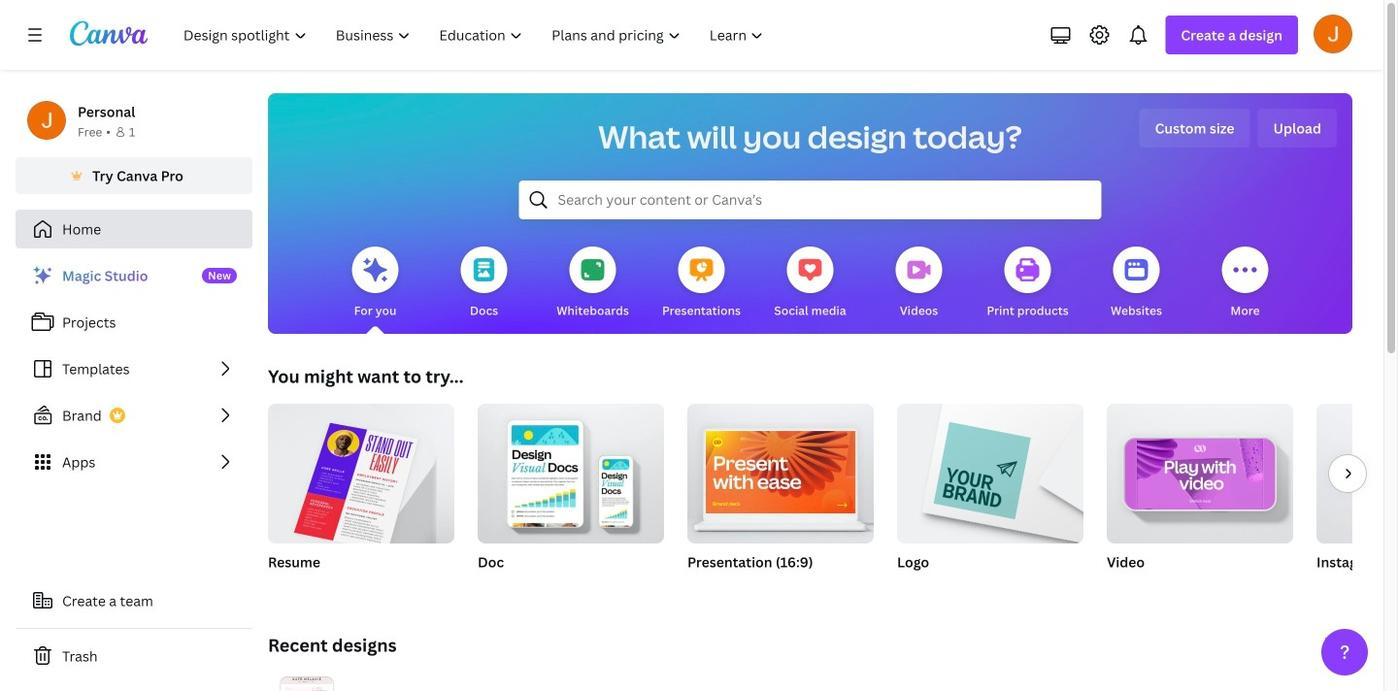 Task type: locate. For each thing, give the bounding box(es) containing it.
list
[[16, 256, 253, 482]]

group
[[268, 396, 455, 596], [268, 396, 455, 552], [478, 396, 664, 596], [478, 396, 664, 544], [1107, 396, 1294, 596], [1107, 396, 1294, 544], [688, 404, 874, 596], [897, 404, 1084, 596], [1317, 404, 1399, 596], [1317, 404, 1399, 544]]

Search search field
[[558, 182, 1063, 219]]

top level navigation element
[[171, 16, 780, 54]]

None search field
[[519, 181, 1102, 219]]



Task type: vqa. For each thing, say whether or not it's contained in the screenshot.
the leftmost the with
no



Task type: describe. For each thing, give the bounding box(es) containing it.
jeremy miller image
[[1314, 14, 1353, 53]]



